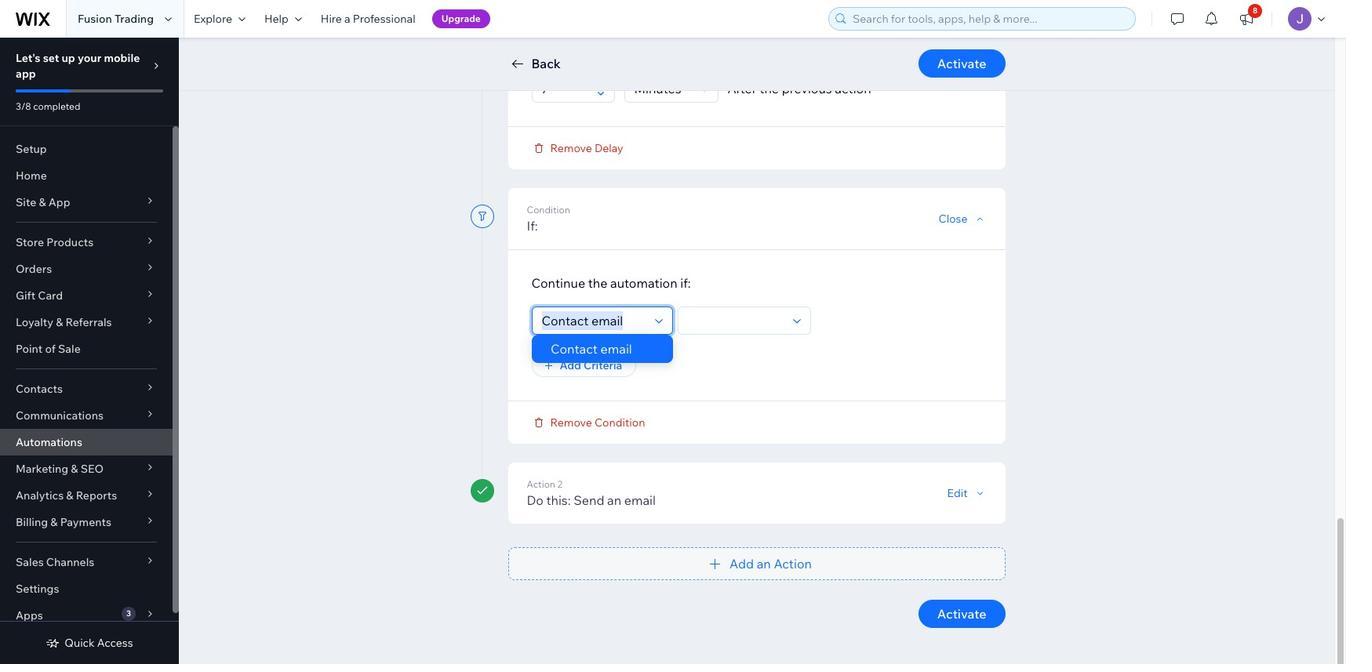 Task type: locate. For each thing, give the bounding box(es) containing it.
2 remove from the top
[[550, 415, 592, 430]]

your
[[78, 51, 101, 65]]

2 horizontal spatial the
[[760, 80, 779, 96]]

1 vertical spatial activate
[[938, 606, 987, 622]]

reports
[[76, 489, 117, 503]]

& right billing
[[50, 516, 58, 530]]

orders button
[[0, 256, 173, 282]]

remove
[[550, 141, 592, 155], [550, 415, 592, 430]]

up
[[62, 51, 75, 65]]

remove for continue
[[550, 415, 592, 430]]

the right after
[[760, 80, 779, 96]]

the right 'perform'
[[679, 43, 699, 58]]

add inside "add criteria" button
[[560, 358, 581, 372]]

3
[[126, 609, 131, 619]]

0 vertical spatial action
[[758, 43, 794, 58]]

0 vertical spatial add
[[560, 358, 581, 372]]

billing & payments
[[16, 516, 111, 530]]

close
[[939, 211, 968, 226]]

after
[[728, 80, 757, 96]]

remove delay
[[550, 141, 623, 155]]

0 vertical spatial activate
[[938, 56, 987, 71]]

1 remove from the top
[[550, 141, 592, 155]]

0 horizontal spatial the
[[588, 275, 608, 291]]

1 vertical spatial email
[[624, 492, 656, 508]]

1 horizontal spatial condition
[[595, 415, 645, 430]]

hire a professional
[[321, 12, 416, 26]]

1 vertical spatial action
[[835, 80, 871, 96]]

edit button
[[947, 486, 987, 500]]

1 vertical spatial activate button
[[919, 600, 1006, 628]]

of
[[45, 342, 56, 356]]

seo
[[81, 462, 104, 476]]

analytics
[[16, 489, 64, 503]]

an
[[607, 492, 622, 508], [757, 556, 771, 572]]

sidebar element
[[0, 38, 179, 665]]

email up the criteria
[[601, 341, 632, 357]]

& left reports
[[66, 489, 73, 503]]

orders
[[16, 262, 52, 276]]

professional
[[353, 12, 416, 26]]

settings
[[16, 582, 59, 596]]

contacts button
[[0, 376, 173, 403]]

1 horizontal spatial action
[[835, 80, 871, 96]]

1 vertical spatial action
[[774, 556, 812, 572]]

referrals
[[66, 315, 112, 330]]

1 activate button from the top
[[919, 49, 1006, 78]]

& left seo
[[71, 462, 78, 476]]

& right the site
[[39, 195, 46, 210]]

0 horizontal spatial an
[[607, 492, 622, 508]]

1 vertical spatial add
[[730, 556, 754, 572]]

& inside 'dropdown button'
[[39, 195, 46, 210]]

condition down the criteria
[[595, 415, 645, 430]]

products
[[46, 235, 94, 250]]

trading
[[115, 12, 154, 26]]

0 horizontal spatial action
[[527, 478, 555, 490]]

remove left delay
[[550, 141, 592, 155]]

1 horizontal spatial an
[[757, 556, 771, 572]]

condition up 'if:'
[[527, 204, 570, 215]]

0 vertical spatial condition
[[527, 204, 570, 215]]

app
[[48, 195, 70, 210]]

condition
[[527, 204, 570, 215], [595, 415, 645, 430]]

None number field
[[537, 75, 592, 102]]

1 horizontal spatial add
[[730, 556, 754, 572]]

0 vertical spatial an
[[607, 492, 622, 508]]

setup link
[[0, 136, 173, 162]]

quick access button
[[46, 636, 133, 650]]

point
[[16, 342, 43, 356]]

upgrade button
[[432, 9, 490, 28]]

completed
[[33, 100, 80, 112]]

0 vertical spatial action
[[527, 478, 555, 490]]

if:
[[680, 275, 691, 291]]

back button
[[508, 54, 561, 73]]

& inside popup button
[[50, 516, 58, 530]]

0 vertical spatial remove
[[550, 141, 592, 155]]

marketing & seo
[[16, 462, 104, 476]]

2 activate from the top
[[938, 606, 987, 622]]

payments
[[60, 516, 111, 530]]

add inside add an action button
[[730, 556, 754, 572]]

help button
[[255, 0, 311, 38]]

& for site
[[39, 195, 46, 210]]

&
[[39, 195, 46, 210], [56, 315, 63, 330], [71, 462, 78, 476], [66, 489, 73, 503], [50, 516, 58, 530]]

None field
[[630, 75, 696, 102], [683, 307, 788, 334], [630, 75, 696, 102], [683, 307, 788, 334]]

2 vertical spatial the
[[588, 275, 608, 291]]

action up after the previous action
[[758, 43, 794, 58]]

the up the select criteria field
[[588, 275, 608, 291]]

email
[[601, 341, 632, 357], [624, 492, 656, 508]]

action right "previous"
[[835, 80, 871, 96]]

contact
[[551, 341, 598, 357]]

help
[[264, 12, 289, 26]]

add for add an action
[[730, 556, 754, 572]]

& inside dropdown button
[[66, 489, 73, 503]]

store products
[[16, 235, 94, 250]]

1 vertical spatial the
[[760, 80, 779, 96]]

contacts
[[16, 382, 63, 396]]

email right the send
[[624, 492, 656, 508]]

0 horizontal spatial add
[[560, 358, 581, 372]]

remove down "add criteria" button
[[550, 415, 592, 430]]

home link
[[0, 162, 173, 189]]

0 vertical spatial activate button
[[919, 49, 1006, 78]]

hire
[[321, 12, 342, 26]]

1 activate from the top
[[938, 56, 987, 71]]

add
[[560, 358, 581, 372], [730, 556, 754, 572]]

access
[[97, 636, 133, 650]]

& inside popup button
[[56, 315, 63, 330]]

apps
[[16, 609, 43, 623]]

remove for choose
[[550, 141, 592, 155]]

point of sale
[[16, 342, 81, 356]]

add criteria button
[[532, 353, 637, 377]]

1 vertical spatial remove
[[550, 415, 592, 430]]

0 vertical spatial email
[[601, 341, 632, 357]]

delay
[[595, 141, 623, 155]]

1 horizontal spatial action
[[774, 556, 812, 572]]

0 vertical spatial the
[[679, 43, 699, 58]]

& inside 'dropdown button'
[[71, 462, 78, 476]]

& for marketing
[[71, 462, 78, 476]]

an inside add an action button
[[757, 556, 771, 572]]

an inside "action 2 do this: send an email"
[[607, 492, 622, 508]]

& right loyalty
[[56, 315, 63, 330]]

when
[[579, 43, 611, 58]]

following
[[701, 43, 755, 58]]

hire a professional link
[[311, 0, 425, 38]]

1 vertical spatial an
[[757, 556, 771, 572]]

& for loyalty
[[56, 315, 63, 330]]



Task type: vqa. For each thing, say whether or not it's contained in the screenshot.
topmost Get
no



Task type: describe. For each thing, give the bounding box(es) containing it.
continue
[[532, 275, 585, 291]]

quick access
[[65, 636, 133, 650]]

remove delay button
[[532, 141, 623, 155]]

continue the automation if:
[[532, 275, 691, 291]]

0 horizontal spatial condition
[[527, 204, 570, 215]]

choose when to perform the following action
[[532, 43, 794, 58]]

marketing
[[16, 462, 68, 476]]

the for continue the automation if:
[[588, 275, 608, 291]]

email inside "action 2 do this: send an email"
[[624, 492, 656, 508]]

activate for first activate "button"
[[938, 56, 987, 71]]

do
[[527, 492, 544, 508]]

2 activate button from the top
[[919, 600, 1006, 628]]

set
[[43, 51, 59, 65]]

analytics & reports button
[[0, 483, 173, 509]]

quick
[[65, 636, 95, 650]]

close button
[[939, 211, 987, 226]]

condition if:
[[527, 204, 570, 233]]

communications button
[[0, 403, 173, 429]]

billing & payments button
[[0, 509, 173, 536]]

send
[[574, 492, 605, 508]]

0 horizontal spatial action
[[758, 43, 794, 58]]

& for analytics
[[66, 489, 73, 503]]

fusion
[[78, 12, 112, 26]]

the for after the previous action
[[760, 80, 779, 96]]

store
[[16, 235, 44, 250]]

after the previous action
[[728, 80, 871, 96]]

card
[[38, 289, 63, 303]]

home
[[16, 169, 47, 183]]

analytics & reports
[[16, 489, 117, 503]]

Select criteria field
[[537, 307, 650, 334]]

fusion trading
[[78, 12, 154, 26]]

upgrade
[[441, 13, 481, 24]]

channels
[[46, 556, 94, 570]]

let's
[[16, 51, 40, 65]]

1 vertical spatial condition
[[595, 415, 645, 430]]

2
[[558, 478, 563, 490]]

3/8
[[16, 100, 31, 112]]

Search for tools, apps, help & more... field
[[848, 8, 1131, 30]]

marketing & seo button
[[0, 456, 173, 483]]

1 horizontal spatial the
[[679, 43, 699, 58]]

sales channels
[[16, 556, 94, 570]]

site & app button
[[0, 189, 173, 216]]

settings link
[[0, 576, 173, 603]]

previous
[[782, 80, 832, 96]]

add criteria
[[560, 358, 622, 372]]

a
[[344, 12, 350, 26]]

gift card button
[[0, 282, 173, 309]]

to
[[614, 43, 626, 58]]

action inside "action 2 do this: send an email"
[[527, 478, 555, 490]]

app
[[16, 67, 36, 81]]

8 button
[[1230, 0, 1264, 38]]

contact email
[[551, 341, 632, 357]]

sales
[[16, 556, 44, 570]]

automations link
[[0, 429, 173, 456]]

edit
[[947, 486, 968, 500]]

action inside button
[[774, 556, 812, 572]]

if:
[[527, 218, 538, 233]]

remove condition button
[[532, 415, 645, 430]]

point of sale link
[[0, 336, 173, 363]]

store products button
[[0, 229, 173, 256]]

loyalty & referrals button
[[0, 309, 173, 336]]

perform
[[629, 43, 676, 58]]

site
[[16, 195, 36, 210]]

back
[[532, 56, 561, 71]]

site & app
[[16, 195, 70, 210]]

action 2 do this: send an email
[[527, 478, 656, 508]]

sale
[[58, 342, 81, 356]]

gift card
[[16, 289, 63, 303]]

sales channels button
[[0, 549, 173, 576]]

remove condition
[[550, 415, 645, 430]]

activate for second activate "button" from the top of the page
[[938, 606, 987, 622]]

8
[[1253, 5, 1258, 16]]

email inside contact email option
[[601, 341, 632, 357]]

criteria
[[584, 358, 622, 372]]

& for billing
[[50, 516, 58, 530]]

communications
[[16, 409, 104, 423]]

loyalty & referrals
[[16, 315, 112, 330]]

add for add criteria
[[560, 358, 581, 372]]

gift
[[16, 289, 35, 303]]

explore
[[194, 12, 232, 26]]

contact email option
[[532, 335, 673, 363]]

3/8 completed
[[16, 100, 80, 112]]

this:
[[546, 492, 571, 508]]

choose
[[532, 43, 577, 58]]

billing
[[16, 516, 48, 530]]

loyalty
[[16, 315, 53, 330]]

add an action
[[730, 556, 812, 572]]

add an action button
[[508, 547, 1006, 580]]



